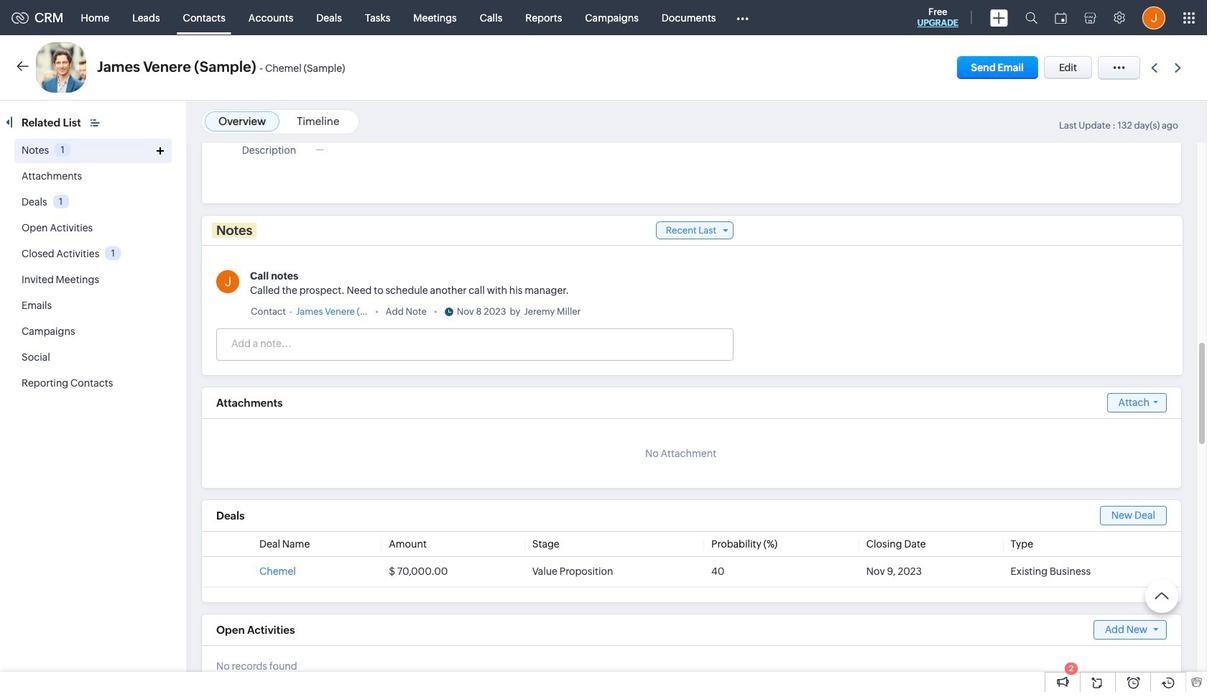 Task type: describe. For each thing, give the bounding box(es) containing it.
Other Modules field
[[728, 6, 759, 29]]

create menu image
[[991, 9, 1009, 26]]

search image
[[1026, 12, 1038, 24]]

create menu element
[[982, 0, 1017, 35]]

next record image
[[1175, 63, 1185, 72]]

profile image
[[1143, 6, 1166, 29]]

logo image
[[12, 12, 29, 23]]

profile element
[[1134, 0, 1175, 35]]



Task type: locate. For each thing, give the bounding box(es) containing it.
calendar image
[[1055, 12, 1068, 23]]

previous record image
[[1152, 63, 1158, 72]]

search element
[[1017, 0, 1047, 35]]

Add a note... field
[[217, 336, 733, 351]]



Task type: vqa. For each thing, say whether or not it's contained in the screenshot.
The Add A Note... "field"
yes



